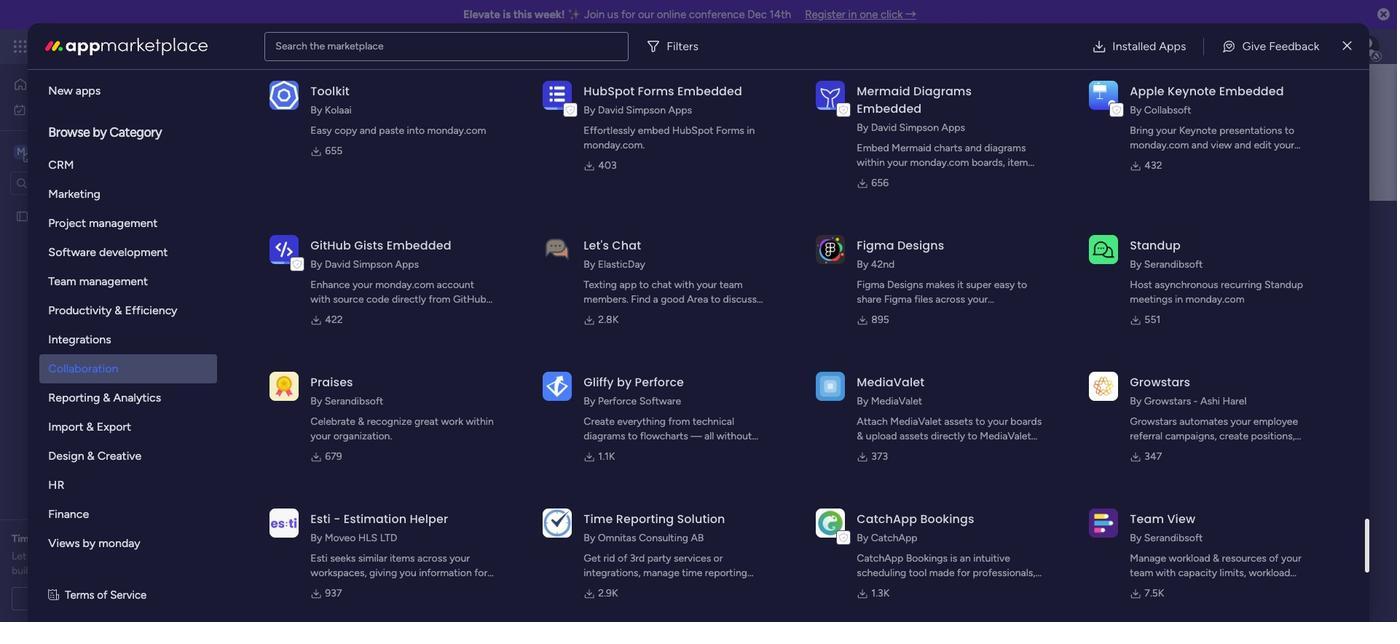 Task type: describe. For each thing, give the bounding box(es) containing it.
for right us
[[621, 8, 635, 21]]

online
[[657, 8, 686, 21]]

integrations,
[[584, 568, 641, 580]]

mediavalet inside mediavalet by mediavalet
[[871, 396, 922, 408]]

monday.com. inside create everything from technical diagrams to flowcharts — all without ever leaving monday.com.
[[641, 445, 702, 458]]

catchapp for catchapp bookings by catchapp
[[857, 511, 917, 528]]

7.5k
[[1145, 588, 1164, 600]]

effortlessly
[[584, 125, 635, 137]]

1 vertical spatial perforce
[[598, 396, 637, 408]]

reporting & analytics
[[48, 391, 161, 405]]

by inside mermaid diagrams embedded by david simpson apps
[[857, 122, 869, 134]]

david for mermaid
[[871, 122, 897, 134]]

filters button
[[641, 32, 710, 61]]

team view by serandibsoft
[[1130, 511, 1203, 545]]

0 horizontal spatial reporting
[[48, 391, 100, 405]]

1 vertical spatial team
[[629, 308, 652, 321]]

development
[[99, 246, 168, 259]]

leaving inside create everything from technical diagrams to flowcharts — all without ever leaving monday.com.
[[606, 445, 638, 458]]

& left export
[[86, 420, 94, 434]]

0 vertical spatial monday
[[65, 38, 115, 55]]

editor's
[[48, 55, 88, 68]]

conference
[[689, 8, 745, 21]]

edit
[[1254, 139, 1272, 152]]

by inside growstars by growstars - ashi harel
[[1130, 396, 1142, 408]]

monday.com inside bring your keynote presentations to monday.com and view and edit your slides without leaving monday!
[[1130, 139, 1189, 152]]

see plans button
[[235, 36, 305, 58]]

organization. inside figma designs makes it super easy to share figma files across your organization.
[[857, 308, 916, 321]]

import
[[48, 420, 83, 434]]

simpson for gists
[[353, 259, 393, 271]]

expert
[[67, 533, 98, 546]]

by inside time reporting solution by omnitas consulting ab
[[584, 533, 595, 545]]

across inside figma designs makes it super easy to share figma files across your organization.
[[936, 294, 965, 306]]

github inside enhance your monday.com account with source code directly from github gists embedded!
[[453, 294, 486, 306]]

code
[[366, 294, 389, 306]]

super
[[966, 279, 992, 291]]

serandibsoft inside team view by serandibsoft
[[1144, 533, 1203, 545]]

to inside catchapp bookings is an intuitive scheduling tool made for professionals, to save time.
[[857, 582, 867, 594]]

test for public board image
[[34, 210, 53, 223]]

with down "members." in the top of the page
[[584, 308, 604, 321]]

rid
[[603, 553, 615, 565]]

bring your keynote presentations to monday.com and view and edit your slides without leaving monday!
[[1130, 125, 1295, 166]]

team for view
[[1130, 511, 1164, 528]]

& up export
[[103, 391, 110, 405]]

within inside 'attach mediavalet assets to your boards & upload assets directly to mediavalet from within monday.com'
[[881, 445, 909, 458]]

finance
[[48, 508, 89, 522]]

all
[[705, 431, 714, 443]]

search the marketplace
[[276, 40, 384, 52]]

copy
[[334, 125, 357, 137]]

or
[[714, 553, 723, 565]]

effortlessly embed hubspot forms in monday.com.
[[584, 125, 755, 152]]

marketplace
[[327, 40, 384, 52]]

team for let's chat
[[720, 279, 743, 291]]

& inside celebrate & recognize great work within your organization.
[[358, 416, 364, 428]]

1 horizontal spatial assets
[[944, 416, 973, 428]]

ashi
[[1201, 396, 1220, 408]]

manage inside get rid of 3rd party services or integrations, manage time reporting within your monday.com account
[[643, 568, 680, 580]]

by inside praises by serandibsoft
[[311, 396, 322, 408]]

figma designs by 42nd
[[857, 237, 944, 271]]

workspaces,
[[311, 568, 367, 580]]

1 vertical spatial catchapp
[[871, 533, 918, 545]]

let
[[12, 551, 26, 563]]

time inside get rid of 3rd party services or integrations, manage time reporting within your monday.com account
[[682, 568, 703, 580]]

→
[[906, 8, 917, 21]]

manage
[[1130, 553, 1166, 565]]

items
[[390, 553, 415, 565]]

new
[[48, 84, 73, 98]]

get
[[584, 553, 601, 565]]

create everything from technical diagrams to flowcharts — all without ever leaving monday.com.
[[584, 416, 752, 458]]

monday.com inside 'attach mediavalet assets to your boards & upload assets directly to mediavalet from within monday.com'
[[912, 445, 971, 458]]

views by monday
[[48, 537, 140, 551]]

paste
[[379, 125, 404, 137]]

hubspot inside hubspot forms embedded by david simpson apps
[[584, 83, 635, 100]]

inbox image
[[1174, 39, 1188, 54]]

your inside figma designs makes it super easy to share figma files across your organization.
[[968, 294, 988, 306]]

diagrams
[[914, 83, 972, 100]]

discuss
[[723, 294, 757, 306]]

mermaid inside mermaid diagrams embedded by david simpson apps
[[857, 83, 910, 100]]

capacity
[[1178, 568, 1217, 580]]

experts
[[46, 551, 80, 563]]

services
[[674, 553, 711, 565]]

without inside bring your keynote presentations to monday.com and view and edit your slides without leaving monday!
[[1158, 154, 1194, 166]]

dapulse x slim image
[[1343, 38, 1352, 55]]

1 horizontal spatial main
[[364, 206, 420, 239]]

your inside the esti seeks similar items across your workspaces, giving you information for task time estimation
[[450, 553, 470, 565]]

terms
[[65, 589, 94, 602]]

in inside host asynchronous recurring standup meetings in monday.com
[[1175, 294, 1183, 306]]

& inside 'attach mediavalet assets to your boards & upload assets directly to mediavalet from within monday.com'
[[857, 431, 864, 443]]

ltd
[[380, 533, 397, 545]]

forms inside effortlessly embed hubspot forms in monday.com.
[[716, 125, 744, 137]]

praises by serandibsoft
[[311, 374, 383, 408]]

upload
[[866, 431, 897, 443]]

embed
[[857, 142, 889, 154]]

far.
[[47, 565, 62, 578]]

a inside button
[[93, 593, 98, 605]]

test list box
[[0, 201, 186, 425]]

project
[[48, 216, 86, 230]]

hubspot forms embedded by david simpson apps
[[584, 83, 742, 117]]

apps for mermaid diagrams embedded
[[942, 122, 965, 134]]

terms of use image
[[48, 588, 59, 604]]

notifications image
[[1142, 39, 1156, 54]]

productivity
[[48, 304, 112, 318]]

new apps
[[48, 84, 101, 98]]

members.
[[584, 294, 629, 306]]

account inside get rid of 3rd party services or integrations, manage time reporting within your monday.com account
[[699, 582, 736, 594]]

cards.
[[1207, 582, 1234, 594]]

and right copy
[[360, 125, 377, 137]]

integrations
[[48, 333, 111, 347]]

across inside the esti seeks similar items across your workspaces, giving you information for task time estimation
[[417, 553, 447, 565]]

makes
[[926, 279, 955, 291]]

work inside celebrate & recognize great work within your organization.
[[441, 416, 463, 428]]

gliffy by perforce by perforce software
[[584, 374, 684, 408]]

for inside the esti seeks similar items across your workspaces, giving you information for task time estimation
[[474, 568, 487, 580]]

leaving inside bring your keynote presentations to monday.com and view and edit your slides without leaving monday!
[[1196, 154, 1229, 166]]

editor's choice
[[48, 55, 125, 68]]

your inside embed mermaid charts and diagrams within your monday.com boards, item views, dashboards & workdocs.
[[887, 157, 908, 169]]

apps
[[76, 84, 101, 98]]

directly inside 'attach mediavalet assets to your boards & upload assets directly to mediavalet from within monday.com'
[[931, 431, 965, 443]]

by inside github gists embedded by david simpson apps
[[311, 259, 322, 271]]

an inside catchapp bookings is an intuitive scheduling tool made for professionals, to save time.
[[960, 553, 971, 565]]

main workspace inside workspace selection element
[[34, 145, 119, 158]]

directly inside enhance your monday.com account with source code directly from github gists embedded!
[[392, 294, 426, 306]]

your inside 'attach mediavalet assets to your boards & upload assets directly to mediavalet from within monday.com'
[[988, 416, 1008, 428]]

keynote inside bring your keynote presentations to monday.com and view and edit your slides without leaving monday!
[[1179, 125, 1217, 137]]

creative
[[97, 449, 142, 463]]

software inside gliffy by perforce by perforce software
[[639, 396, 681, 408]]

test for public board icon at the bottom left of page
[[299, 363, 319, 375]]

your inside enhance your monday.com account with source code directly from github gists embedded!
[[353, 279, 373, 291]]

by for perforce
[[617, 374, 632, 391]]

1 horizontal spatial in
[[848, 8, 857, 21]]

filters
[[667, 39, 699, 53]]

by for monday
[[83, 537, 96, 551]]

join
[[584, 8, 605, 21]]

project management
[[48, 216, 158, 230]]

share
[[857, 294, 882, 306]]

toolkit by kolaai
[[311, 83, 352, 117]]

feedback
[[1269, 39, 1320, 53]]

celebrate
[[311, 416, 355, 428]]

manage workload & resources of your team with capacity limits, workload graphs & people cards.
[[1130, 553, 1302, 594]]

keynote inside apple keynote embedded by collabsoft
[[1168, 83, 1216, 100]]

& inside embed mermaid charts and diagrams within your monday.com boards, item views, dashboards & workdocs.
[[943, 171, 950, 184]]

for inside catchapp bookings is an intuitive scheduling tool made for professionals, to save time.
[[957, 568, 970, 580]]

& right graphs
[[1164, 582, 1170, 594]]

github inside github gists embedded by david simpson apps
[[311, 237, 351, 254]]

technical
[[693, 416, 734, 428]]

david for github
[[325, 259, 351, 271]]

party
[[647, 553, 671, 565]]

by inside let's chat by elasticday
[[584, 259, 595, 271]]

david for hubspot
[[598, 104, 624, 117]]

schedule a meeting
[[48, 593, 138, 605]]

time for for
[[12, 533, 35, 546]]

2.8k
[[598, 314, 619, 326]]

search everything image
[[1273, 39, 1288, 54]]

of inside terms of service link
[[97, 589, 107, 602]]

giving
[[369, 568, 397, 580]]

with up the good
[[674, 279, 694, 291]]

by inside toolkit by kolaai
[[311, 104, 322, 117]]

0 horizontal spatial workload
[[1169, 553, 1210, 565]]

monday.com. inside effortlessly embed hubspot forms in monday.com.
[[584, 139, 645, 152]]

boards inside 'attach mediavalet assets to your boards & upload assets directly to mediavalet from within monday.com'
[[1011, 416, 1042, 428]]

time.
[[892, 582, 915, 594]]

work for monday
[[118, 38, 144, 55]]

to inside bring your keynote presentations to monday.com and view and edit your slides without leaving monday!
[[1285, 125, 1295, 137]]

1.1k
[[598, 451, 615, 463]]

efficiency
[[125, 304, 177, 318]]

by inside gliffy by perforce by perforce software
[[584, 396, 595, 408]]

recognize
[[367, 416, 412, 428]]

tool
[[909, 568, 927, 580]]

embedded for mermaid diagrams embedded
[[857, 101, 922, 117]]

monday.com right into
[[427, 125, 486, 137]]

and up monday!
[[1235, 139, 1252, 152]]

within inside embed mermaid charts and diagrams within your monday.com boards, item views, dashboards & workdocs.
[[857, 157, 885, 169]]

kolaai
[[325, 104, 352, 117]]

esti for seeks
[[311, 553, 328, 565]]

and left view
[[1192, 139, 1209, 152]]

- inside growstars by growstars - ashi harel
[[1194, 396, 1198, 408]]

catchapp bookings by catchapp
[[857, 511, 974, 545]]

by inside hubspot forms embedded by david simpson apps
[[584, 104, 595, 117]]

0 vertical spatial review
[[100, 533, 132, 546]]

standup inside host asynchronous recurring standup meetings in monday.com
[[1265, 279, 1303, 291]]

1 vertical spatial review
[[83, 551, 113, 563]]

public board image
[[15, 209, 29, 223]]

0 vertical spatial software
[[48, 246, 96, 259]]

simpson for diagrams
[[899, 122, 939, 134]]

monday.com inside embed mermaid charts and diagrams within your monday.com boards, item views, dashboards & workdocs.
[[910, 157, 969, 169]]

0 vertical spatial is
[[503, 8, 511, 21]]

1 vertical spatial growstars
[[1144, 396, 1191, 408]]

estimation
[[344, 511, 407, 528]]

time inside the esti seeks similar items across your workspaces, giving you information for task time estimation
[[332, 582, 352, 594]]

0 vertical spatial boards
[[315, 294, 350, 307]]

for inside time for an expert review let our experts review what you've built so far. free of charge
[[37, 533, 51, 546]]

main inside workspace selection element
[[34, 145, 59, 158]]

forms inside hubspot forms embedded by david simpson apps
[[638, 83, 674, 100]]

& right design
[[87, 449, 95, 463]]

0 vertical spatial perforce
[[635, 374, 684, 391]]

management for project management
[[89, 216, 158, 230]]

monday.com inside enhance your monday.com account with source code directly from github gists embedded!
[[375, 279, 434, 291]]

employee
[[1254, 416, 1298, 428]]

dec
[[748, 8, 767, 21]]

growstars for growstars by growstars - ashi harel
[[1130, 374, 1191, 391]]

slides
[[1130, 154, 1156, 166]]

0 vertical spatial management
[[147, 38, 226, 55]]

0 horizontal spatial assets
[[900, 431, 929, 443]]

in inside effortlessly embed hubspot forms in monday.com.
[[747, 125, 755, 137]]

from inside enhance your monday.com account with source code directly from github gists embedded!
[[429, 294, 451, 306]]

2 vertical spatial workspace
[[383, 242, 433, 254]]

by for category
[[93, 125, 107, 141]]



Task type: vqa. For each thing, say whether or not it's contained in the screenshot.


Task type: locate. For each thing, give the bounding box(es) containing it.
apps inside github gists embedded by david simpson apps
[[395, 259, 419, 271]]

work up home "button"
[[118, 38, 144, 55]]

0 vertical spatial without
[[1158, 154, 1194, 166]]

✨
[[568, 8, 582, 21]]

for right the information
[[474, 568, 487, 580]]

is up made
[[950, 553, 957, 565]]

embedded up embed
[[857, 101, 922, 117]]

by down gliffy
[[584, 396, 595, 408]]

standup inside standup by serandibsoft
[[1130, 237, 1181, 254]]

m
[[17, 145, 25, 158]]

by inside apple keynote embedded by collabsoft
[[1130, 104, 1142, 117]]

monday.com
[[427, 125, 486, 137], [1130, 139, 1189, 152], [910, 157, 969, 169], [375, 279, 434, 291], [1186, 294, 1245, 306], [912, 445, 971, 458], [637, 582, 696, 594]]

1 vertical spatial workspace
[[425, 206, 551, 239]]

0 vertical spatial main workspace
[[34, 145, 119, 158]]

workspace up description
[[425, 206, 551, 239]]

time down the services in the bottom of the page
[[682, 568, 703, 580]]

area
[[687, 294, 708, 306]]

collaboration
[[48, 362, 118, 376]]

directly right upload
[[931, 431, 965, 443]]

esti seeks similar items across your workspaces, giving you information for task time estimation
[[311, 553, 487, 594]]

embedded for github gists embedded
[[387, 237, 451, 254]]

team up discuss
[[720, 279, 743, 291]]

1 horizontal spatial workload
[[1249, 568, 1291, 580]]

by left moveo
[[311, 533, 322, 545]]

time inside time reporting solution by omnitas consulting ab
[[584, 511, 613, 528]]

diagrams inside create everything from technical diagrams to flowcharts — all without ever leaving monday.com.
[[584, 431, 625, 443]]

& left workdocs.
[[943, 171, 950, 184]]

hubspot up the effortlessly
[[584, 83, 635, 100]]

from inside 'attach mediavalet assets to your boards & upload assets directly to mediavalet from within monday.com'
[[857, 445, 879, 458]]

from inside create everything from technical diagrams to flowcharts — all without ever leaving monday.com.
[[668, 416, 690, 428]]

2 horizontal spatial david
[[871, 122, 897, 134]]

bookings up catchapp bookings is an intuitive scheduling tool made for professionals, to save time.
[[920, 511, 974, 528]]

keep
[[1203, 445, 1225, 458]]

0 horizontal spatial from
[[429, 294, 451, 306]]

of inside manage workload & resources of your team with capacity limits, workload graphs & people cards.
[[1269, 553, 1279, 565]]

your inside growstars automates your employee referral campaigns, create positions, post, manage & keep track!
[[1231, 416, 1251, 428]]

0 horizontal spatial team
[[48, 275, 76, 288]]

github up enhance at the left
[[311, 237, 351, 254]]

catchapp for catchapp bookings is an intuitive scheduling tool made for professionals, to save time.
[[857, 553, 904, 565]]

diagrams
[[984, 142, 1026, 154], [584, 431, 625, 443]]

with inside enhance your monday.com account with source code directly from github gists embedded!
[[311, 294, 331, 306]]

across up the information
[[417, 553, 447, 565]]

1 vertical spatial monday.com.
[[641, 445, 702, 458]]

professionals,
[[973, 568, 1036, 580]]

0 vertical spatial workspace
[[62, 145, 119, 158]]

0 vertical spatial account
[[437, 279, 474, 291]]

2 vertical spatial serandibsoft
[[1144, 533, 1203, 545]]

gliffy
[[584, 374, 614, 391]]

designs up makes
[[897, 237, 944, 254]]

apps for github gists embedded
[[395, 259, 419, 271]]

within down integrations,
[[584, 582, 612, 594]]

management for team management
[[79, 275, 148, 288]]

hubspot right embed
[[672, 125, 714, 137]]

the
[[310, 40, 325, 52]]

to inside figma designs makes it super easy to share figma files across your organization.
[[1018, 279, 1027, 291]]

test right public board image
[[34, 210, 53, 223]]

keynote
[[1168, 83, 1216, 100], [1179, 125, 1217, 137]]

apps inside mermaid diagrams embedded by david simpson apps
[[942, 122, 965, 134]]

0 horizontal spatial work
[[49, 103, 71, 115]]

team inside manage workload & resources of your team with capacity limits, workload graphs & people cards.
[[1130, 568, 1153, 580]]

monday.com down charts
[[910, 157, 969, 169]]

embedded for hubspot forms embedded
[[678, 83, 742, 100]]

monday.com. down flowcharts
[[641, 445, 702, 458]]

0 horizontal spatial forms
[[638, 83, 674, 100]]

marketing
[[48, 187, 100, 201]]

embed
[[638, 125, 670, 137]]

serandibsoft for standup
[[1144, 259, 1203, 271]]

is inside catchapp bookings is an intuitive scheduling tool made for professionals, to save time.
[[950, 553, 957, 565]]

monday
[[65, 38, 115, 55], [98, 537, 140, 551]]

keynote up view
[[1179, 125, 1217, 137]]

& inside growstars automates your employee referral campaigns, create positions, post, manage & keep track!
[[1194, 445, 1201, 458]]

apps down add workspace description
[[395, 259, 419, 271]]

0 horizontal spatial gists
[[311, 308, 334, 321]]

software up "everything" in the bottom of the page
[[639, 396, 681, 408]]

apps image
[[1238, 39, 1252, 54]]

1 vertical spatial in
[[747, 125, 755, 137]]

designs up "files"
[[887, 279, 923, 291]]

figma designs makes it super easy to share figma files across your organization.
[[857, 279, 1027, 321]]

david inside github gists embedded by david simpson apps
[[325, 259, 351, 271]]

within inside celebrate & recognize great work within your organization.
[[466, 416, 494, 428]]

by up scheduling
[[857, 533, 869, 545]]

workspace down browse by category
[[62, 145, 119, 158]]

0 horizontal spatial diagrams
[[584, 431, 625, 443]]

by inside mediavalet by mediavalet
[[857, 396, 869, 408]]

by left 42nd in the right top of the page
[[857, 259, 869, 271]]

by inside esti - estimation helper by moveo hls ltd
[[311, 533, 322, 545]]

1 vertical spatial monday
[[98, 537, 140, 551]]

figma for figma designs by 42nd
[[857, 237, 894, 254]]

account
[[437, 279, 474, 291], [699, 582, 736, 594]]

347
[[1145, 451, 1162, 463]]

workload up capacity in the bottom of the page
[[1169, 553, 1210, 565]]

software down project
[[48, 246, 96, 259]]

1 esti from the top
[[311, 511, 331, 528]]

0 vertical spatial leaving
[[1196, 154, 1229, 166]]

keynote up collabsoft
[[1168, 83, 1216, 100]]

apps up charts
[[942, 122, 965, 134]]

bookings for catchapp bookings by catchapp
[[920, 511, 974, 528]]

1 vertical spatial main workspace
[[364, 206, 551, 239]]

& left efficiency
[[115, 304, 122, 318]]

1 horizontal spatial leaving
[[1196, 154, 1229, 166]]

information
[[419, 568, 472, 580]]

growstars for growstars automates your employee referral campaigns, create positions, post, manage & keep track!
[[1130, 416, 1177, 428]]

an left intuitive
[[960, 553, 971, 565]]

apps inside button
[[1159, 39, 1186, 53]]

embedded up presentations
[[1219, 83, 1284, 100]]

your inside manage workload & resources of your team with capacity limits, workload graphs & people cards.
[[1281, 553, 1302, 565]]

0 vertical spatial bookings
[[920, 511, 974, 528]]

1 horizontal spatial from
[[668, 416, 690, 428]]

mermaid inside embed mermaid charts and diagrams within your monday.com boards, item views, dashboards & workdocs.
[[892, 142, 932, 154]]

boards
[[315, 294, 350, 307], [1011, 416, 1042, 428]]

& down campaigns,
[[1194, 445, 1201, 458]]

team
[[720, 279, 743, 291], [629, 308, 652, 321], [1130, 568, 1153, 580]]

see
[[255, 40, 272, 52]]

1 vertical spatial software
[[639, 396, 681, 408]]

gists up code
[[354, 237, 384, 254]]

github down description
[[453, 294, 486, 306]]

manage inside growstars automates your employee referral campaigns, create positions, post, manage & keep track!
[[1156, 445, 1192, 458]]

1 vertical spatial simpson
[[899, 122, 939, 134]]

account inside enhance your monday.com account with source code directly from github gists embedded!
[[437, 279, 474, 291]]

task
[[311, 582, 329, 594]]

register
[[805, 8, 846, 21]]

0 vertical spatial team
[[720, 279, 743, 291]]

help image
[[1305, 39, 1320, 54]]

-
[[1194, 396, 1198, 408], [334, 511, 341, 528]]

designs inside figma designs by 42nd
[[897, 237, 944, 254]]

embedded right 'add'
[[387, 237, 451, 254]]

0 vertical spatial hubspot
[[584, 83, 635, 100]]

productivity & efficiency
[[48, 304, 177, 318]]

workdocs.
[[952, 171, 998, 184]]

from down upload
[[857, 445, 879, 458]]

serandibsoft down the praises
[[325, 396, 383, 408]]

0 vertical spatial time
[[682, 568, 703, 580]]

by up 'get'
[[584, 533, 595, 545]]

Search in workspace field
[[31, 175, 122, 192]]

team down find
[[629, 308, 652, 321]]

0 horizontal spatial david
[[325, 259, 351, 271]]

hubspot inside effortlessly embed hubspot forms in monday.com.
[[672, 125, 714, 137]]

click
[[881, 8, 903, 21]]

0 vertical spatial mermaid
[[857, 83, 910, 100]]

1 horizontal spatial organization.
[[857, 308, 916, 321]]

embedded inside hubspot forms embedded by david simpson apps
[[678, 83, 742, 100]]

gists inside enhance your monday.com account with source code directly from github gists embedded!
[[311, 308, 334, 321]]

1 vertical spatial diagrams
[[584, 431, 625, 443]]

0 vertical spatial forms
[[638, 83, 674, 100]]

serandibsoft inside praises by serandibsoft
[[325, 396, 383, 408]]

account down "reporting"
[[699, 582, 736, 594]]

1 vertical spatial without
[[717, 431, 752, 443]]

solution
[[677, 511, 725, 528]]

mediavalet
[[857, 374, 925, 391], [871, 396, 922, 408], [890, 416, 942, 428], [980, 431, 1031, 443]]

to inside create everything from technical diagrams to flowcharts — all without ever leaving monday.com.
[[628, 431, 638, 443]]

time
[[584, 511, 613, 528], [12, 533, 35, 546]]

0 horizontal spatial software
[[48, 246, 96, 259]]

our left online
[[638, 8, 654, 21]]

seeks
[[330, 553, 356, 565]]

and
[[360, 125, 377, 137], [1192, 139, 1209, 152], [1235, 139, 1252, 152], [965, 142, 982, 154]]

0 vertical spatial github
[[311, 237, 351, 254]]

workspace image
[[14, 144, 28, 160]]

you
[[400, 568, 417, 580]]

0 vertical spatial across
[[936, 294, 965, 306]]

standup
[[1130, 237, 1181, 254], [1265, 279, 1303, 291]]

designs for figma designs makes it super easy to share figma files across your organization.
[[887, 279, 923, 291]]

embedded for apple keynote embedded
[[1219, 83, 1284, 100]]

by up "easy"
[[311, 104, 322, 117]]

0 vertical spatial team
[[48, 275, 76, 288]]

terms of service
[[65, 589, 147, 602]]

simpson for forms
[[626, 104, 666, 117]]

david inside hubspot forms embedded by david simpson apps
[[598, 104, 624, 117]]

an inside time for an expert review let our experts review what you've built so far. free of charge
[[53, 533, 65, 546]]

by inside standup by serandibsoft
[[1130, 259, 1142, 271]]

manage
[[1156, 445, 1192, 458], [643, 568, 680, 580]]

serandibsoft for praises
[[325, 396, 383, 408]]

1 vertical spatial a
[[93, 593, 98, 605]]

people
[[1173, 582, 1204, 594]]

bookings up tool
[[906, 553, 948, 565]]

1 vertical spatial account
[[699, 582, 736, 594]]

2 vertical spatial figma
[[884, 294, 912, 306]]

diagrams inside embed mermaid charts and diagrams within your monday.com boards, item views, dashboards & workdocs.
[[984, 142, 1026, 154]]

an up experts
[[53, 533, 65, 546]]

diagrams for gliffy by perforce
[[584, 431, 625, 443]]

by inside figma designs by 42nd
[[857, 259, 869, 271]]

0 vertical spatial keynote
[[1168, 83, 1216, 100]]

0 horizontal spatial github
[[311, 237, 351, 254]]

1 horizontal spatial is
[[950, 553, 957, 565]]

workspace
[[62, 145, 119, 158], [425, 206, 551, 239], [383, 242, 433, 254]]

esti inside esti - estimation helper by moveo hls ltd
[[311, 511, 331, 528]]

serandibsoft down view
[[1144, 533, 1203, 545]]

across
[[936, 294, 965, 306], [417, 553, 447, 565]]

for right made
[[957, 568, 970, 580]]

1 vertical spatial by
[[617, 374, 632, 391]]

with inside manage workload & resources of your team with capacity limits, workload graphs & people cards.
[[1156, 568, 1176, 580]]

main workspace down "browse"
[[34, 145, 119, 158]]

consulting
[[639, 533, 688, 545]]

celebrate & recognize great work within your organization.
[[311, 416, 494, 443]]

with down enhance at the left
[[311, 294, 331, 306]]

us
[[607, 8, 619, 21]]

team for management
[[48, 275, 76, 288]]

0 horizontal spatial boards
[[315, 294, 350, 307]]

organization. inside celebrate & recognize great work within your organization.
[[333, 431, 392, 443]]

esti inside the esti seeks similar items across your workspaces, giving you information for task time estimation
[[311, 553, 328, 565]]

catchapp inside catchapp bookings is an intuitive scheduling tool made for professionals, to save time.
[[857, 553, 904, 565]]

figma up 42nd in the right top of the page
[[857, 237, 894, 254]]

monday up home "button"
[[65, 38, 115, 55]]

within inside get rid of 3rd party services or integrations, manage time reporting within your monday.com account
[[584, 582, 612, 594]]

reporting
[[48, 391, 100, 405], [616, 511, 674, 528]]

895
[[872, 314, 889, 326]]

attach
[[857, 416, 888, 428]]

1 vertical spatial across
[[417, 553, 447, 565]]

leaving right ever
[[606, 445, 638, 458]]

it
[[957, 279, 964, 291]]

david
[[598, 104, 624, 117], [871, 122, 897, 134], [325, 259, 351, 271]]

presentations
[[1220, 125, 1282, 137]]

esti left the 'seeks'
[[311, 553, 328, 565]]

of inside time for an expert review let our experts review what you've built so far. free of charge
[[87, 565, 97, 578]]

1 horizontal spatial forms
[[716, 125, 744, 137]]

monday.com up 432 at the right of the page
[[1130, 139, 1189, 152]]

main up 'add'
[[364, 206, 420, 239]]

software
[[48, 246, 96, 259], [639, 396, 681, 408]]

from up flowcharts
[[668, 416, 690, 428]]

1 horizontal spatial without
[[1158, 154, 1194, 166]]

monday.com up members
[[375, 279, 434, 291]]

figma for figma designs makes it super easy to share figma files across your organization.
[[857, 279, 885, 291]]

1 vertical spatial esti
[[311, 553, 328, 565]]

by
[[311, 104, 322, 117], [584, 104, 595, 117], [1130, 104, 1142, 117], [857, 122, 869, 134], [311, 259, 322, 271], [584, 259, 595, 271], [857, 259, 869, 271], [1130, 259, 1142, 271], [311, 396, 322, 408], [584, 396, 595, 408], [857, 396, 869, 408], [1130, 396, 1142, 408], [311, 533, 322, 545], [584, 533, 595, 545], [857, 533, 869, 545], [1130, 533, 1142, 545]]

into
[[407, 125, 425, 137]]

1 vertical spatial workload
[[1249, 568, 1291, 580]]

1 vertical spatial time
[[332, 582, 352, 594]]

bring
[[1130, 125, 1154, 137]]

team inside team view by serandibsoft
[[1130, 511, 1164, 528]]

1 horizontal spatial manage
[[1156, 445, 1192, 458]]

time for reporting
[[584, 511, 613, 528]]

monday.com inside host asynchronous recurring standup meetings in monday.com
[[1186, 294, 1245, 306]]

apps inside hubspot forms embedded by david simpson apps
[[668, 104, 692, 117]]

is
[[503, 8, 511, 21], [950, 553, 957, 565]]

1 vertical spatial from
[[668, 416, 690, 428]]

app logo image
[[270, 81, 299, 110], [543, 81, 572, 110], [816, 81, 845, 110], [1089, 81, 1119, 110], [270, 235, 299, 264], [543, 235, 572, 264], [816, 235, 845, 264], [1089, 235, 1119, 264], [270, 372, 299, 401], [543, 372, 572, 401], [816, 372, 845, 401], [1089, 372, 1119, 401], [270, 509, 299, 538], [543, 509, 572, 538], [816, 509, 845, 538], [1089, 509, 1119, 538]]

1 vertical spatial figma
[[857, 279, 885, 291]]

0 vertical spatial our
[[638, 8, 654, 21]]

browse
[[48, 125, 90, 141]]

3rd
[[630, 553, 645, 565]]

review up charge
[[83, 551, 113, 563]]

1 vertical spatial an
[[960, 553, 971, 565]]

Main workspace field
[[360, 206, 1338, 239]]

workspace selection element
[[14, 143, 122, 162]]

diagrams for mermaid diagrams embedded
[[984, 142, 1026, 154]]

1 horizontal spatial main workspace
[[364, 206, 551, 239]]

1 horizontal spatial across
[[936, 294, 965, 306]]

test right public board icon at the bottom left of page
[[299, 363, 319, 375]]

my work button
[[9, 98, 157, 121]]

without right all
[[717, 431, 752, 443]]

work for my
[[49, 103, 71, 115]]

0 horizontal spatial main workspace
[[34, 145, 119, 158]]

without inside create everything from technical diagrams to flowcharts — all without ever leaving monday.com.
[[717, 431, 752, 443]]

1 vertical spatial leaving
[[606, 445, 638, 458]]

search
[[276, 40, 307, 52]]

0 horizontal spatial our
[[29, 551, 44, 563]]

similar
[[358, 553, 387, 565]]

find
[[631, 294, 651, 306]]

1 vertical spatial forms
[[716, 125, 744, 137]]

brad klo image
[[1356, 35, 1380, 58]]

a inside texting app to chat with your team members.  find a good area to discuss with your team
[[653, 294, 658, 306]]

apps marketplace image
[[45, 38, 208, 55]]

&
[[943, 171, 950, 184], [115, 304, 122, 318], [103, 391, 110, 405], [358, 416, 364, 428], [86, 420, 94, 434], [857, 431, 864, 443], [1194, 445, 1201, 458], [87, 449, 95, 463], [1213, 553, 1220, 565], [1164, 582, 1170, 594]]

2 vertical spatial by
[[83, 537, 96, 551]]

diagrams down create
[[584, 431, 625, 443]]

perforce up "everything" in the bottom of the page
[[635, 374, 684, 391]]

host asynchronous recurring standup meetings in monday.com
[[1130, 279, 1303, 306]]

apps for hubspot forms embedded
[[668, 104, 692, 117]]

by down my work button
[[93, 125, 107, 141]]

1 horizontal spatial david
[[598, 104, 624, 117]]

0 vertical spatial growstars
[[1130, 374, 1191, 391]]

by up host
[[1130, 259, 1142, 271]]

designs for figma designs by 42nd
[[897, 237, 944, 254]]

by up attach
[[857, 396, 869, 408]]

charge
[[99, 565, 131, 578]]

1 vertical spatial hubspot
[[672, 125, 714, 137]]

by right gliffy
[[617, 374, 632, 391]]

1 vertical spatial directly
[[931, 431, 965, 443]]

0 horizontal spatial simpson
[[353, 259, 393, 271]]

growstars by growstars - ashi harel
[[1130, 374, 1247, 408]]

0 vertical spatial time
[[584, 511, 613, 528]]

ever
[[584, 445, 603, 458]]

0 vertical spatial an
[[53, 533, 65, 546]]

david up the effortlessly
[[598, 104, 624, 117]]

installed apps button
[[1081, 32, 1198, 61]]

simpson inside github gists embedded by david simpson apps
[[353, 259, 393, 271]]

simpson up embed
[[626, 104, 666, 117]]

time for an expert review let our experts review what you've built so far. free of charge
[[12, 533, 170, 578]]

gists inside github gists embedded by david simpson apps
[[354, 237, 384, 254]]

- inside esti - estimation helper by moveo hls ltd
[[334, 511, 341, 528]]

1 vertical spatial reporting
[[616, 511, 674, 528]]

main
[[34, 145, 59, 158], [364, 206, 420, 239]]

1 horizontal spatial team
[[720, 279, 743, 291]]

1 horizontal spatial boards
[[1011, 416, 1042, 428]]

import & export
[[48, 420, 131, 434]]

1 vertical spatial standup
[[1265, 279, 1303, 291]]

give feedback
[[1242, 39, 1320, 53]]

1 horizontal spatial directly
[[931, 431, 965, 443]]

1 horizontal spatial simpson
[[626, 104, 666, 117]]

ab
[[691, 533, 704, 545]]

monday.com.
[[584, 139, 645, 152], [641, 445, 702, 458]]

your inside celebrate & recognize great work within your organization.
[[311, 431, 331, 443]]

simpson
[[626, 104, 666, 117], [899, 122, 939, 134], [353, 259, 393, 271]]

0 vertical spatial serandibsoft
[[1144, 259, 1203, 271]]

figma left "files"
[[884, 294, 912, 306]]

elevate
[[463, 8, 500, 21]]

simpson inside mermaid diagrams embedded by david simpson apps
[[899, 122, 939, 134]]

1 vertical spatial keynote
[[1179, 125, 1217, 137]]

manage down campaigns,
[[1156, 445, 1192, 458]]

team up productivity
[[48, 275, 76, 288]]

designs inside figma designs makes it super easy to share figma files across your organization.
[[887, 279, 923, 291]]

plans
[[275, 40, 299, 52]]

2.9k
[[598, 588, 618, 600]]

my work
[[32, 103, 71, 115]]

0 vertical spatial reporting
[[48, 391, 100, 405]]

2 esti from the top
[[311, 553, 328, 565]]

by down let's at the left
[[584, 259, 595, 271]]

monday.com down recurring
[[1186, 294, 1245, 306]]

mermaid up embed
[[857, 83, 910, 100]]

apps up effortlessly embed hubspot forms in monday.com.
[[668, 104, 692, 117]]

serandibsoft inside standup by serandibsoft
[[1144, 259, 1203, 271]]

0 vertical spatial by
[[93, 125, 107, 141]]

& up capacity in the bottom of the page
[[1213, 553, 1220, 565]]

- up moveo
[[334, 511, 341, 528]]

account up permissions
[[437, 279, 474, 291]]

your inside get rid of 3rd party services or integrations, manage time reporting within your monday.com account
[[614, 582, 635, 594]]

without
[[1158, 154, 1194, 166], [717, 431, 752, 443]]

esti up moveo
[[311, 511, 331, 528]]

simpson down 'add'
[[353, 259, 393, 271]]

invite members image
[[1206, 39, 1220, 54]]

standup up host
[[1130, 237, 1181, 254]]

time inside time for an expert review let our experts review what you've built so far. free of charge
[[12, 533, 35, 546]]

0 vertical spatial diagrams
[[984, 142, 1026, 154]]

0 vertical spatial assets
[[944, 416, 973, 428]]

analytics
[[113, 391, 161, 405]]

work right great
[[441, 416, 463, 428]]

0 vertical spatial simpson
[[626, 104, 666, 117]]

public board image
[[275, 361, 291, 377]]

1 vertical spatial bookings
[[906, 553, 948, 565]]

0 horizontal spatial hubspot
[[584, 83, 635, 100]]

2 vertical spatial work
[[441, 416, 463, 428]]

growstars inside growstars automates your employee referral campaigns, create positions, post, manage & keep track!
[[1130, 416, 1177, 428]]

2 vertical spatial growstars
[[1130, 416, 1177, 428]]

views
[[48, 537, 80, 551]]

0 horizontal spatial an
[[53, 533, 65, 546]]

easy
[[994, 279, 1015, 291]]

team for team view
[[1130, 568, 1153, 580]]

team up graphs
[[1130, 568, 1153, 580]]

monday.com inside get rid of 3rd party services or integrations, manage time reporting within your monday.com account
[[637, 582, 696, 594]]

1 vertical spatial is
[[950, 553, 957, 565]]

meetings
[[1130, 294, 1173, 306]]

esti for -
[[311, 511, 331, 528]]

by up manage
[[1130, 533, 1142, 545]]

1 vertical spatial work
[[49, 103, 71, 115]]

everything
[[617, 416, 666, 428]]

0 horizontal spatial manage
[[643, 568, 680, 580]]

reporting inside time reporting solution by omnitas consulting ab
[[616, 511, 674, 528]]

937
[[325, 588, 342, 600]]

apple
[[1130, 83, 1165, 100]]

reporting up import
[[48, 391, 100, 405]]

recent
[[275, 294, 312, 307]]

directly right code
[[392, 294, 426, 306]]

1 vertical spatial main
[[364, 206, 420, 239]]

embedded inside apple keynote embedded by collabsoft
[[1219, 83, 1284, 100]]

team left view
[[1130, 511, 1164, 528]]

- left the ashi
[[1194, 396, 1198, 408]]

by inside the catchapp bookings by catchapp
[[857, 533, 869, 545]]

1 horizontal spatial time
[[584, 511, 613, 528]]

& right celebrate
[[358, 416, 364, 428]]

1 horizontal spatial github
[[453, 294, 486, 306]]

0 vertical spatial figma
[[857, 237, 894, 254]]

so
[[34, 565, 45, 578]]

bookings for catchapp bookings is an intuitive scheduling tool made for professionals, to save time.
[[906, 553, 948, 565]]

option
[[0, 203, 186, 206]]

select product image
[[13, 39, 28, 54]]

of inside get rid of 3rd party services or integrations, manage time reporting within your monday.com account
[[618, 553, 627, 565]]

time down workspaces,
[[332, 582, 352, 594]]

0 vertical spatial main
[[34, 145, 59, 158]]

2 horizontal spatial in
[[1175, 294, 1183, 306]]

within right great
[[466, 416, 494, 428]]



